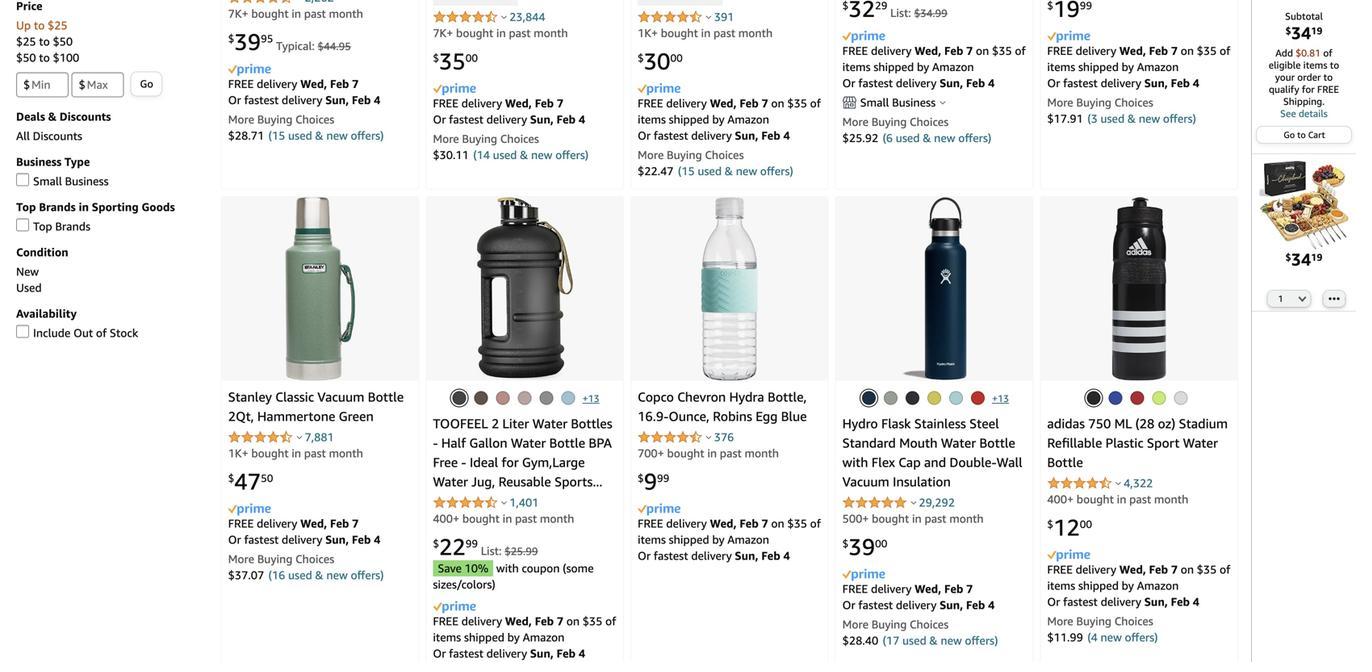 Task type: locate. For each thing, give the bounding box(es) containing it.
new inside more buying choices $28.40 (17 used & new offers)
[[941, 634, 963, 647]]

1 horizontal spatial vacuum
[[843, 474, 890, 490]]

1 vertical spatial (15
[[678, 164, 695, 178]]

0 vertical spatial 7k+
[[228, 7, 249, 20]]

with down standard
[[843, 455, 869, 470]]

(15 inside more buying choices $28.71 (15 used & new offers)
[[269, 129, 285, 142]]

popover image
[[941, 101, 946, 105], [297, 436, 302, 440], [1116, 482, 1122, 486], [502, 501, 507, 505]]

2 horizontal spatial business
[[893, 96, 936, 109]]

popover image for 1,401
[[502, 501, 507, 505]]

more up $37.07
[[228, 553, 254, 566]]

400+ bought in past month for plastic
[[1048, 493, 1189, 506]]

0 horizontal spatial +13
[[583, 393, 600, 404]]

popover image for 35
[[502, 15, 507, 19]]

0 vertical spatial $50
[[53, 35, 73, 48]]

more inside the more buying choices $30.11 (14 used & new offers)
[[433, 132, 459, 145]]

robins
[[713, 409, 753, 424]]

0 vertical spatial brands
[[39, 200, 76, 214]]

toofeel 2 liter water bottles - half gallon water bottle bpa free - ideal for gym,large water jug, reusable sports bottle ... image
[[477, 197, 573, 381]]

& right (16
[[315, 569, 324, 582]]

bottle inside adidas 750 ml (28 oz) stadium refillable plastic sport water bottle
[[1048, 455, 1084, 470]]

1 vertical spatial discounts
[[33, 129, 82, 143]]

new for more buying choices $28.71 (15 used & new offers)
[[327, 129, 348, 142]]

0 horizontal spatial 400+ bought in past month
[[433, 512, 574, 526]]

+13
[[583, 393, 600, 404], [993, 393, 1010, 404]]

order
[[1298, 71, 1322, 83]]

more buying choices $30.11 (14 used & new offers)
[[433, 132, 589, 162]]

business down all discounts link
[[16, 155, 62, 168]]

bought for 4,322
[[1077, 493, 1115, 506]]

0 vertical spatial 1k+
[[638, 26, 658, 40]]

or up the $30.11
[[433, 113, 446, 126]]

in for 4,322
[[1117, 493, 1127, 506]]

99 inside $ 22 99 list: $25.99
[[466, 537, 478, 550]]

$22.47
[[638, 164, 674, 178]]

39 for $ 39 00
[[849, 534, 876, 561]]

0 horizontal spatial small business
[[33, 174, 109, 188]]

or fastest delivery sun, feb 4 element
[[843, 76, 995, 90], [1048, 76, 1200, 90], [228, 93, 381, 107], [433, 113, 586, 126], [638, 129, 790, 142], [228, 533, 381, 547], [638, 549, 790, 563], [1048, 595, 1200, 609], [843, 599, 995, 612], [433, 647, 586, 660]]

more inside more buying choices $22.47 (15 used & new offers)
[[638, 148, 664, 162]]

more up $11.99
[[1048, 615, 1074, 628]]

0 vertical spatial business
[[893, 96, 936, 109]]

brands up top brands link
[[39, 200, 76, 214]]

new inside more buying choices $28.71 (15 used & new offers)
[[327, 129, 348, 142]]

new inside more buying choices $22.47 (15 used & new offers)
[[736, 164, 758, 178]]

new for more buying choices $22.47 (15 used & new offers)
[[736, 164, 758, 178]]

list: inside $ 22 99 list: $25.99
[[481, 545, 502, 558]]

+13 up bottles
[[583, 393, 600, 404]]

1 horizontal spatial for
[[1303, 84, 1315, 95]]

bottle
[[368, 389, 404, 405], [550, 436, 586, 451], [980, 436, 1016, 451], [1048, 455, 1084, 470], [433, 494, 469, 509]]

wall
[[997, 455, 1023, 470]]

offers) inside more buying choices $25.92 (6 used & new offers)
[[959, 131, 992, 145]]

1k+ bought in past month
[[638, 26, 773, 40], [228, 447, 363, 460]]

for
[[1303, 84, 1315, 95], [502, 455, 519, 470]]

popover image left 7,881 link
[[297, 436, 302, 440]]

1 +13 link from the left
[[583, 393, 600, 404]]

2qt,
[[228, 409, 254, 424]]

past down 7,881 link
[[304, 447, 326, 460]]

& inside the more buying choices $37.07 (16 used & new offers)
[[315, 569, 324, 582]]

0 vertical spatial -
[[433, 436, 438, 451]]

1 vertical spatial 400+
[[433, 512, 460, 526]]

list: up 10%
[[481, 545, 502, 558]]

top brands link
[[16, 218, 91, 233]]

0 horizontal spatial business
[[16, 155, 62, 168]]

fastest down sizes/colors)
[[449, 647, 484, 660]]

& inside more buying choices $28.40 (17 used & new offers)
[[930, 634, 938, 647]]

used for $17.91
[[1101, 112, 1125, 125]]

0 vertical spatial 400+
[[1048, 493, 1074, 506]]

popover image left "391"
[[706, 15, 712, 19]]

new for more buying choices $30.11 (14 used & new offers)
[[531, 148, 553, 162]]

1 horizontal spatial 1k+ bought in past month
[[638, 26, 773, 40]]

popover image
[[502, 15, 507, 19], [706, 15, 712, 19], [706, 436, 712, 440], [911, 501, 917, 505]]

1 horizontal spatial 400+ bought in past month
[[1048, 493, 1189, 506]]

1 vertical spatial 1k+ bought in past month
[[228, 447, 363, 460]]

past down 376 link
[[720, 447, 742, 460]]

1 horizontal spatial 39
[[849, 534, 876, 561]]

(some
[[563, 562, 594, 575]]

1 +13 from the left
[[583, 393, 600, 404]]

7k+
[[228, 7, 249, 20], [433, 26, 453, 40]]

popover image left 4,322 link
[[1116, 482, 1122, 486]]

+13 for water
[[583, 393, 600, 404]]

- right free
[[461, 455, 467, 470]]

more for more buying choices $22.47 (15 used & new offers)
[[638, 148, 664, 162]]

1 vertical spatial 99
[[466, 537, 478, 550]]

$ inside $ 35 00
[[433, 52, 439, 64]]

00 inside $ 30 00
[[671, 52, 683, 64]]

0 horizontal spatial (15 used & new offers) link
[[269, 129, 384, 142]]

choices inside more buying choices $25.92 (6 used & new offers)
[[910, 115, 949, 128]]

47
[[234, 468, 261, 495]]

bought
[[251, 7, 289, 20], [456, 26, 494, 40], [661, 26, 699, 40], [251, 447, 289, 460], [667, 447, 705, 460], [1077, 493, 1115, 506], [463, 512, 500, 526], [872, 512, 910, 526]]

3 checkbox image from the top
[[16, 325, 29, 338]]

free delivery wed, feb 7 on $35 of items shipped by amazon element
[[843, 44, 1026, 74], [1048, 44, 1231, 74], [638, 97, 821, 126], [638, 517, 821, 547], [1048, 563, 1231, 593], [433, 615, 617, 644]]

2 vertical spatial with
[[497, 562, 519, 575]]

buying up $28.71 at the top of page
[[257, 113, 293, 126]]

19 inside $ 34 19
[[1312, 252, 1323, 263]]

& down small business button
[[923, 131, 932, 145]]

ounce,
[[669, 409, 710, 424]]

wed, up the 'more buying choices $17.91 (3 used & new offers)'
[[1120, 44, 1147, 57]]

0 horizontal spatial 1k+ bought in past month
[[228, 447, 363, 460]]

offers) for more buying choices $25.92 (6 used & new offers)
[[959, 131, 992, 145]]

1 horizontal spatial (15 used & new offers) link
[[678, 164, 794, 178]]

buying inside the more buying choices $37.07 (16 used & new offers)
[[257, 553, 293, 566]]

choices inside more buying choices $22.47 (15 used & new offers)
[[705, 148, 744, 162]]

top brands
[[33, 220, 91, 233]]

copco
[[638, 389, 674, 405]]

choices for $30.11
[[501, 132, 539, 145]]

&
[[48, 110, 57, 123], [1128, 112, 1136, 125], [315, 129, 324, 142], [923, 131, 932, 145], [520, 148, 528, 162], [725, 164, 733, 178], [315, 569, 324, 582], [930, 634, 938, 647]]

1 vertical spatial 34
[[1292, 249, 1312, 269]]

& for more buying choices $28.40 (17 used & new offers)
[[930, 634, 938, 647]]

$44.95
[[318, 40, 351, 53]]

2
[[492, 416, 499, 431]]

00 for 12
[[1080, 518, 1093, 531]]

more inside more buying choices $11.99 (4 new offers)
[[1048, 615, 1074, 628]]

4,322 link
[[1124, 477, 1154, 490]]

0 vertical spatial 19
[[1312, 25, 1323, 36]]

(15 for $22.47
[[678, 164, 695, 178]]

or up $17.91
[[1048, 76, 1061, 90]]

business up more buying choices $25.92 (6 used & new offers)
[[893, 96, 936, 109]]

1 vertical spatial small
[[33, 174, 62, 188]]

fastest up $28.71 at the top of page
[[244, 93, 279, 107]]

1 vertical spatial (15 used & new offers) link
[[678, 164, 794, 178]]

& right the $22.47
[[725, 164, 733, 178]]

used inside the more buying choices $30.11 (14 used & new offers)
[[493, 148, 517, 162]]

buying inside more buying choices $28.71 (15 used & new offers)
[[257, 113, 293, 126]]

used for $22.47
[[698, 164, 722, 178]]

delivery
[[871, 44, 912, 57], [1076, 44, 1117, 57], [896, 76, 937, 90], [1101, 76, 1142, 90], [257, 77, 298, 91], [282, 93, 323, 107], [462, 97, 502, 110], [667, 97, 707, 110], [487, 113, 527, 126], [692, 129, 732, 142], [257, 517, 298, 530], [667, 517, 707, 530], [282, 533, 323, 547], [692, 549, 732, 563], [1076, 563, 1117, 576], [871, 582, 912, 596], [1101, 595, 1142, 609], [896, 599, 937, 612], [462, 615, 502, 628], [487, 647, 527, 660]]

more for more buying choices $11.99 (4 new offers)
[[1048, 615, 1074, 628]]

top for top brands in sporting goods
[[16, 200, 36, 214]]

0 horizontal spatial 39
[[234, 28, 261, 55]]

0 vertical spatial top
[[16, 200, 36, 214]]

bought up 50
[[251, 447, 289, 460]]

$50 down $25 to $50 link
[[16, 51, 36, 64]]

bought for 29,292
[[872, 512, 910, 526]]

business down type
[[65, 174, 109, 188]]

small down business type
[[33, 174, 62, 188]]

1k+ for 30
[[638, 26, 658, 40]]

past for 4,322
[[1130, 493, 1152, 506]]

in for 1,401
[[503, 512, 512, 526]]

(15 used & new offers) link right the $22.47
[[678, 164, 794, 178]]

with
[[843, 455, 869, 470], [473, 494, 498, 509], [497, 562, 519, 575]]

go for go to cart
[[1284, 130, 1296, 140]]

buying up (14
[[462, 132, 498, 145]]

2 checkbox image from the top
[[16, 218, 29, 231]]

hydro flask stainless steel standard mouth water bottle with flex cap and double-wall vacuum insulation image
[[902, 197, 967, 381]]

checkbox image inside include out of stock link
[[16, 325, 29, 338]]

business
[[893, 96, 936, 109], [16, 155, 62, 168], [65, 174, 109, 188]]

more up $28.71 at the top of page
[[228, 113, 254, 126]]

0 vertical spatial (15 used & new offers) link
[[269, 129, 384, 142]]

used inside more buying choices $22.47 (15 used & new offers)
[[698, 164, 722, 178]]

& for more buying choices $25.92 (6 used & new offers)
[[923, 131, 932, 145]]

checkbox image for top
[[16, 218, 29, 231]]

1 horizontal spatial small
[[861, 96, 890, 109]]

$50 to $100 link
[[16, 51, 79, 64]]

1 vertical spatial 7k+
[[433, 26, 453, 40]]

or up $25.92
[[843, 76, 856, 90]]

19 inside subtotal $ 34 19
[[1312, 25, 1323, 36]]

0 vertical spatial $25
[[48, 19, 68, 32]]

1 vertical spatial top
[[33, 220, 52, 233]]

$17.91
[[1048, 112, 1084, 125]]

(16 used & new offers) link
[[269, 569, 384, 582]]

1 vertical spatial 39
[[849, 534, 876, 561]]

top
[[16, 200, 36, 214], [33, 220, 52, 233]]

1 vertical spatial brands
[[55, 220, 91, 233]]

0 vertical spatial checkbox image
[[16, 173, 29, 186]]

on $35 of items shipped by amazon
[[843, 44, 1026, 74], [1048, 44, 1231, 74], [638, 97, 821, 126], [638, 517, 821, 547], [1048, 563, 1231, 593], [433, 615, 617, 644]]

small business down type
[[33, 174, 109, 188]]

& inside the more buying choices $30.11 (14 used & new offers)
[[520, 148, 528, 162]]

wed,
[[915, 44, 942, 57], [1120, 44, 1147, 57], [301, 77, 327, 91], [505, 97, 532, 110], [710, 97, 737, 110], [301, 517, 327, 530], [710, 517, 737, 530], [1120, 563, 1147, 576], [915, 582, 942, 596], [505, 615, 532, 628]]

1 horizontal spatial +13
[[993, 393, 1010, 404]]

offers) for more buying choices $30.11 (14 used & new offers)
[[556, 148, 589, 162]]

top up top brands link
[[16, 200, 36, 214]]

popover image for 9
[[706, 436, 712, 440]]

$ inside $ 39 00
[[843, 537, 849, 550]]

more inside more buying choices $28.71 (15 used & new offers)
[[228, 113, 254, 126]]

up to $25 link
[[16, 19, 68, 32]]

19 down subtotal
[[1312, 25, 1323, 36]]

376
[[715, 431, 734, 444]]

1 horizontal spatial +13 link
[[993, 393, 1010, 404]]

00 for 35
[[466, 52, 478, 64]]

choices inside more buying choices $28.40 (17 used & new offers)
[[910, 618, 949, 631]]

by
[[917, 60, 930, 74], [1122, 60, 1135, 74], [713, 113, 725, 126], [713, 533, 725, 547], [1122, 579, 1135, 593], [508, 631, 520, 644]]

top up condition at the top left
[[33, 220, 52, 233]]

for inside of eligible items to your order to qualify for free shipping.
[[1303, 84, 1315, 95]]

2 34 from the top
[[1292, 249, 1312, 269]]

0 horizontal spatial +13 link
[[583, 393, 600, 404]]

checkbox image for include
[[16, 325, 29, 338]]

0 horizontal spatial vacuum
[[318, 389, 365, 405]]

bottle,
[[768, 389, 807, 405]]

stanley
[[228, 389, 272, 405]]

small business inside button
[[861, 96, 936, 109]]

buying up (4
[[1077, 615, 1112, 628]]

0 vertical spatial 1k+ bought in past month
[[638, 26, 773, 40]]

2 vertical spatial checkbox image
[[16, 325, 29, 338]]

deals & discounts all discounts
[[16, 110, 111, 143]]

small business up more buying choices $25.92 (6 used & new offers)
[[861, 96, 936, 109]]

offers) inside more buying choices $28.71 (15 used & new offers)
[[351, 129, 384, 142]]

(3
[[1088, 112, 1098, 125]]

choices inside more buying choices $28.71 (15 used & new offers)
[[296, 113, 335, 126]]

4
[[989, 76, 995, 90], [1194, 76, 1200, 90], [374, 93, 381, 107], [579, 113, 586, 126], [784, 129, 790, 142], [374, 533, 381, 547], [784, 549, 790, 563], [1194, 595, 1200, 609], [989, 599, 995, 612], [579, 647, 586, 660]]

buying inside more buying choices $25.92 (6 used & new offers)
[[872, 115, 907, 128]]

2 +13 link from the left
[[993, 393, 1010, 404]]

used inside the 'more buying choices $17.91 (3 used & new offers)'
[[1101, 112, 1125, 125]]

1 horizontal spatial 1k+
[[638, 26, 658, 40]]

1 horizontal spatial 99
[[657, 472, 670, 485]]

used for $28.40
[[903, 634, 927, 647]]

& inside more buying choices $28.71 (15 used & new offers)
[[315, 129, 324, 142]]

choices for $28.40
[[910, 618, 949, 631]]

& right $28.71 at the top of page
[[315, 129, 324, 142]]

29,292
[[919, 496, 955, 509]]

0 vertical spatial 34
[[1292, 23, 1312, 43]]

buying inside more buying choices $28.40 (17 used & new offers)
[[872, 618, 907, 631]]

more up $17.91
[[1048, 96, 1074, 109]]

buying for $37.07
[[257, 553, 293, 566]]

35
[[439, 48, 466, 75]]

0 horizontal spatial -
[[433, 436, 438, 451]]

of
[[1015, 44, 1026, 57], [1220, 44, 1231, 57], [1324, 47, 1333, 59], [811, 97, 821, 110], [96, 326, 107, 340], [811, 517, 821, 530], [1220, 563, 1231, 576], [606, 615, 617, 628]]

1 horizontal spatial -
[[461, 455, 467, 470]]

new inside the more buying choices $30.11 (14 used & new offers)
[[531, 148, 553, 162]]

1 vertical spatial $25
[[16, 35, 36, 48]]

00 inside $ 12 00
[[1080, 518, 1093, 531]]

wed, up more buying choices $22.47 (15 used & new offers)
[[710, 97, 737, 110]]

new inside the more buying choices $37.07 (16 used & new offers)
[[327, 569, 348, 582]]

small
[[861, 96, 890, 109], [33, 174, 62, 188]]

used for $37.07
[[288, 569, 312, 582]]

0 vertical spatial small business
[[861, 96, 936, 109]]

1 horizontal spatial small business
[[861, 96, 936, 109]]

0 vertical spatial small
[[861, 96, 890, 109]]

flex
[[872, 455, 896, 470]]

more for more buying choices $17.91 (3 used & new offers)
[[1048, 96, 1074, 109]]

used inside the more buying choices $37.07 (16 used & new offers)
[[288, 569, 312, 582]]

(15 for $28.71
[[269, 129, 285, 142]]

more for more buying choices $28.40 (17 used & new offers)
[[843, 618, 869, 631]]

buying inside the 'more buying choices $17.91 (3 used & new offers)'
[[1077, 96, 1112, 109]]

more buying choices $25.92 (6 used & new offers)
[[843, 115, 992, 145]]

of inside of eligible items to your order to qualify for free shipping.
[[1324, 47, 1333, 59]]

2 +13 from the left
[[993, 393, 1010, 404]]

(15 right $28.71 at the top of page
[[269, 129, 285, 142]]

offers) inside more buying choices $28.40 (17 used & new offers)
[[965, 634, 999, 647]]

or up the $22.47
[[638, 129, 651, 142]]

0 vertical spatial (15
[[269, 129, 285, 142]]

brands for top brands
[[55, 220, 91, 233]]

items down 9
[[638, 533, 666, 547]]

1 vertical spatial checkbox image
[[16, 218, 29, 231]]

400+ bought in past month down 1,401
[[433, 512, 574, 526]]

to
[[34, 19, 45, 32], [39, 35, 50, 48], [39, 51, 50, 64], [1331, 59, 1340, 71], [1324, 71, 1334, 83], [1298, 130, 1307, 140]]

99 for 9
[[657, 472, 670, 485]]

double-
[[950, 455, 997, 470]]

& for more buying choices $22.47 (15 used & new offers)
[[725, 164, 733, 178]]

used right (3
[[1101, 112, 1125, 125]]

with inside toofeel 2 liter water bottles - half gallon water bottle bpa free - ideal for gym,large water jug, reusable sports bottle with measurements marked drink container - 2.2l 74oz
[[473, 494, 498, 509]]

gym,large
[[522, 455, 585, 470]]

$ inside $ 30 00
[[638, 52, 644, 64]]

used inside more buying choices $28.71 (15 used & new offers)
[[288, 129, 312, 142]]

choices
[[1115, 96, 1154, 109], [296, 113, 335, 126], [910, 115, 949, 128], [501, 132, 539, 145], [705, 148, 744, 162], [296, 553, 335, 566], [1115, 615, 1154, 628], [910, 618, 949, 631]]

used right (16
[[288, 569, 312, 582]]

with coupon (some sizes/colors)
[[433, 562, 594, 591]]

in for 7,881
[[292, 447, 301, 460]]

50
[[261, 472, 273, 485]]

(6 used & new offers) link
[[883, 131, 992, 145]]

$ 9 99
[[638, 468, 670, 495]]

checkbox image inside small business link
[[16, 173, 29, 186]]

0 vertical spatial with
[[843, 455, 869, 470]]

wed, up the more buying choices $37.07 (16 used & new offers)
[[301, 517, 327, 530]]

400+ bought in past month down 4,322 link
[[1048, 493, 1189, 506]]

new for more buying choices $25.92 (6 used & new offers)
[[935, 131, 956, 145]]

free delivery wed, feb 7 or fastest delivery sun, feb 4 up the more buying choices $37.07 (16 used & new offers)
[[228, 517, 381, 547]]

1 vertical spatial go
[[1284, 130, 1296, 140]]

items inside of eligible items to your order to qualify for free shipping.
[[1304, 59, 1328, 71]]

month for 23,844
[[534, 26, 568, 40]]

1 19 from the top
[[1312, 25, 1323, 36]]

39 left typical:
[[234, 28, 261, 55]]

& inside more buying choices $22.47 (15 used & new offers)
[[725, 164, 733, 178]]

past for 376
[[720, 447, 742, 460]]

for up reusable
[[502, 455, 519, 470]]

copco chevron hydra bottle, 16.9-ounce, robins egg blue link
[[638, 389, 807, 424]]

1 vertical spatial 400+ bought in past month
[[433, 512, 574, 526]]

1 horizontal spatial $25
[[48, 19, 68, 32]]

list: $34.99
[[891, 6, 948, 19]]

buying inside more buying choices $22.47 (15 used & new offers)
[[667, 148, 702, 162]]

1 horizontal spatial list:
[[891, 6, 912, 19]]

bought up $ 12 00
[[1077, 493, 1115, 506]]

adidas 750 ml (28 oz) stadium refillable plastic sport water bottle image
[[1113, 197, 1167, 381]]

month for 4,322
[[1155, 493, 1189, 506]]

coupon
[[522, 562, 560, 575]]

offers) inside the more buying choices $37.07 (16 used & new offers)
[[351, 569, 384, 582]]

past for 391
[[714, 26, 736, 40]]

choices for $22.47
[[705, 148, 744, 162]]

used right $28.71 at the top of page
[[288, 129, 312, 142]]

& for more buying choices $30.11 (14 used & new offers)
[[520, 148, 528, 162]]

with inside with coupon (some sizes/colors)
[[497, 562, 519, 575]]

checkbox image for small
[[16, 173, 29, 186]]

0 horizontal spatial 400+
[[433, 512, 460, 526]]

10%
[[465, 562, 489, 575]]

more inside the 'more buying choices $17.91 (3 used & new offers)'
[[1048, 96, 1074, 109]]

0 horizontal spatial go
[[140, 77, 153, 90]]

0 vertical spatial for
[[1303, 84, 1315, 95]]

top for top brands
[[33, 220, 52, 233]]

1 vertical spatial for
[[502, 455, 519, 470]]

1k+ bought in past month for 47
[[228, 447, 363, 460]]

more inside the more buying choices $37.07 (16 used & new offers)
[[228, 553, 254, 566]]

& inside more buying choices $25.92 (6 used & new offers)
[[923, 131, 932, 145]]

74oz
[[433, 532, 462, 548]]

1 vertical spatial list:
[[481, 545, 502, 558]]

buying for $22.47
[[667, 148, 702, 162]]

or up $28.40
[[843, 599, 856, 612]]

checkbox image inside top brands link
[[16, 218, 29, 231]]

(3 used & new offers) link
[[1088, 112, 1197, 125]]

eligible
[[1269, 59, 1302, 71]]

wed, down 700+ bought in past month
[[710, 517, 737, 530]]

new inside the 'more buying choices $17.91 (3 used & new offers)'
[[1139, 112, 1161, 125]]

new inside more buying choices $25.92 (6 used & new offers)
[[935, 131, 956, 145]]

more for more buying choices $25.92 (6 used & new offers)
[[843, 115, 869, 128]]

$50 up the $100
[[53, 35, 73, 48]]

water up double-
[[941, 436, 977, 451]]

0 horizontal spatial 99
[[466, 537, 478, 550]]

used right the $22.47
[[698, 164, 722, 178]]

(15 inside more buying choices $22.47 (15 used & new offers)
[[678, 164, 695, 178]]

offers) inside more buying choices $11.99 (4 new offers)
[[1125, 631, 1159, 644]]

7,881
[[305, 431, 334, 444]]

shipped up small business button
[[874, 60, 915, 74]]

39 for $ 39 95 typical: $44.95
[[234, 28, 261, 55]]

400+ up 74oz
[[433, 512, 460, 526]]

with inside hydro flask stainless steel standard mouth water bottle with flex cap and double-wall vacuum insulation
[[843, 455, 869, 470]]

34 down subtotal
[[1292, 23, 1312, 43]]

700+
[[638, 447, 665, 460]]

free
[[843, 44, 868, 57], [1048, 44, 1073, 57], [228, 77, 254, 91], [1318, 84, 1340, 95], [433, 97, 459, 110], [638, 97, 664, 110], [228, 517, 254, 530], [638, 517, 664, 530], [1048, 563, 1073, 576], [843, 582, 868, 596], [433, 615, 459, 628]]

go right max text field at the left of the page
[[140, 77, 153, 90]]

free delivery wed, feb 7 element up more buying choices $28.40 (17 used & new offers)
[[843, 582, 974, 596]]

1 checkbox image from the top
[[16, 173, 29, 186]]

offers) inside the 'more buying choices $17.91 (3 used & new offers)'
[[1164, 112, 1197, 125]]

+13 link for water
[[583, 393, 600, 404]]

1 vertical spatial 7k+ bought in past month
[[433, 26, 568, 40]]

list: left the $34.99
[[891, 6, 912, 19]]

offers) for more buying choices $22.47 (15 used & new offers)
[[761, 164, 794, 178]]

choices inside the more buying choices $37.07 (16 used & new offers)
[[296, 553, 335, 566]]

2 19 from the top
[[1312, 252, 1323, 263]]

more up $28.40
[[843, 618, 869, 631]]

1 horizontal spatial business
[[65, 174, 109, 188]]

0 vertical spatial discounts
[[60, 110, 111, 123]]

buying for $28.40
[[872, 618, 907, 631]]

7
[[967, 44, 974, 57], [1172, 44, 1178, 57], [352, 77, 359, 91], [557, 97, 564, 110], [762, 97, 769, 110], [352, 517, 359, 530], [762, 517, 769, 530], [1172, 563, 1178, 576], [967, 582, 974, 596], [557, 615, 564, 628]]

00 inside $ 35 00
[[466, 52, 478, 64]]

34 up dropdown image
[[1292, 249, 1312, 269]]

1 vertical spatial $50
[[16, 51, 36, 64]]

99 right 74oz
[[466, 537, 478, 550]]

popover image for 7,881
[[297, 436, 302, 440]]

& up all discounts link
[[48, 110, 57, 123]]

00 inside $ 39 00
[[876, 537, 888, 550]]

out
[[73, 326, 93, 340]]

0 horizontal spatial (15
[[269, 129, 285, 142]]

0 vertical spatial go
[[140, 77, 153, 90]]

adidas 750 ml (28 oz) stadium refillable plastic sport water bottle
[[1048, 416, 1229, 470]]

choices for $17.91
[[1115, 96, 1154, 109]]

1 34 from the top
[[1292, 23, 1312, 43]]

type
[[65, 155, 90, 168]]

$34.99
[[915, 7, 948, 19]]

popover image up (6 used & new offers) link
[[941, 101, 946, 105]]

1 vertical spatial vacuum
[[843, 474, 890, 490]]

0 vertical spatial 39
[[234, 28, 261, 55]]

vacuum down flex
[[843, 474, 890, 490]]

0 horizontal spatial list:
[[481, 545, 502, 558]]

choices inside more buying choices $11.99 (4 new offers)
[[1115, 615, 1154, 628]]

choices inside the more buying choices $30.11 (14 used & new offers)
[[501, 132, 539, 145]]

used inside more buying choices $28.40 (17 used & new offers)
[[903, 634, 927, 647]]

(6
[[883, 131, 893, 145]]

0 horizontal spatial 1k+
[[228, 447, 249, 460]]

insulation
[[893, 474, 951, 490]]

used right (14
[[493, 148, 517, 162]]

buying for $25.92
[[872, 115, 907, 128]]

0 vertical spatial 99
[[657, 472, 670, 485]]

& right (3
[[1128, 112, 1136, 125]]

buying inside the more buying choices $30.11 (14 used & new offers)
[[462, 132, 498, 145]]

(15 used & new offers) link
[[269, 129, 384, 142], [678, 164, 794, 178]]

more up $25.92
[[843, 115, 869, 128]]

buying inside more buying choices $11.99 (4 new offers)
[[1077, 615, 1112, 628]]

7k+ up $ 39 95 typical: $44.95
[[228, 7, 249, 20]]

copco chevron hydra bottle, 16.9-ounce, robins egg blue image
[[702, 197, 758, 381]]

0 vertical spatial vacuum
[[318, 389, 365, 405]]

$ 47 50
[[228, 468, 273, 495]]

offers) inside the more buying choices $30.11 (14 used & new offers)
[[556, 148, 589, 162]]

99 inside $ 9 99
[[657, 472, 670, 485]]

0 vertical spatial 7k+ bought in past month
[[228, 7, 363, 20]]

1 horizontal spatial go
[[1284, 130, 1296, 140]]

checkbox image
[[16, 173, 29, 186], [16, 218, 29, 231], [16, 325, 29, 338]]

0 vertical spatial 400+ bought in past month
[[1048, 493, 1189, 506]]

used inside more buying choices $25.92 (6 used & new offers)
[[896, 131, 920, 145]]

stanley classic vacuum bottle 2qt, hammertone green image
[[285, 197, 355, 381]]

hydro
[[843, 416, 878, 431]]

new link
[[16, 265, 39, 278]]

7k+ bought in past month down 23,844
[[433, 26, 568, 40]]

$100
[[53, 51, 79, 64]]

amazon prime image
[[843, 31, 886, 43], [1048, 31, 1091, 43], [228, 64, 271, 76], [433, 83, 476, 95], [638, 83, 681, 95], [228, 504, 271, 516], [638, 504, 681, 516], [1048, 550, 1091, 562], [843, 569, 886, 581], [433, 601, 476, 613]]

go for go
[[140, 77, 153, 90]]

2 horizontal spatial -
[[575, 513, 580, 528]]

1 horizontal spatial (15
[[678, 164, 695, 178]]

shipped up more buying choices $11.99 (4 new offers)
[[1079, 579, 1119, 593]]

1 vertical spatial small business
[[33, 174, 109, 188]]

free delivery wed, feb 7 element
[[228, 77, 359, 91], [433, 97, 564, 110], [228, 517, 359, 530], [843, 582, 974, 596]]

brands
[[39, 200, 76, 214], [55, 220, 91, 233]]

new
[[16, 265, 39, 278]]

choices inside the 'more buying choices $17.91 (3 used & new offers)'
[[1115, 96, 1154, 109]]

container
[[515, 513, 572, 528]]

bottle inside hydro flask stainless steel standard mouth water bottle with flex cap and double-wall vacuum insulation
[[980, 436, 1016, 451]]

small business button
[[843, 95, 1027, 111]]

& inside the 'more buying choices $17.91 (3 used & new offers)'
[[1128, 112, 1136, 125]]

more inside more buying choices $25.92 (6 used & new offers)
[[843, 115, 869, 128]]

more inside more buying choices $28.40 (17 used & new offers)
[[843, 618, 869, 631]]

offers) inside more buying choices $22.47 (15 used & new offers)
[[761, 164, 794, 178]]

bought right "500+" at bottom
[[872, 512, 910, 526]]

0 horizontal spatial $25
[[16, 35, 36, 48]]

+13 up steel
[[993, 393, 1010, 404]]

$ inside $ 34 19
[[1286, 252, 1292, 263]]

1 vertical spatial with
[[473, 494, 498, 509]]

of eligible items to your order to qualify for free shipping.
[[1269, 47, 1340, 107]]

sporting
[[92, 200, 139, 214]]

7k+ up 35
[[433, 26, 453, 40]]



Task type: vqa. For each thing, say whether or not it's contained in the screenshot.
$25.92's used
yes



Task type: describe. For each thing, give the bounding box(es) containing it.
fastest up $28.40
[[859, 599, 893, 612]]

for inside toofeel 2 liter water bottles - half gallon water bottle bpa free - ideal for gym,large water jug, reusable sports bottle with measurements marked drink container - 2.2l 74oz
[[502, 455, 519, 470]]

save
[[438, 562, 462, 575]]

$28.40
[[843, 634, 879, 647]]

vacuum inside stanley classic vacuum bottle 2qt, hammertone green
[[318, 389, 365, 405]]

fastest up (3
[[1064, 76, 1098, 90]]

items down sizes/colors)
[[433, 631, 461, 644]]

free delivery wed, feb 7 up more buying choices $22.47 (15 used & new offers)
[[638, 97, 772, 110]]

popover image up 500+ bought in past month
[[911, 501, 917, 505]]

free delivery wed, feb 7 down list: $34.99
[[843, 44, 976, 57]]

items up the $22.47
[[638, 113, 666, 126]]

up to $25 $25 to $50 $50 to $100
[[16, 19, 79, 64]]

free delivery wed, feb 7 element up the more buying choices $30.11 (14 used & new offers)
[[433, 97, 564, 110]]

in for 23,844
[[497, 26, 506, 40]]

0 horizontal spatial 7k+
[[228, 7, 249, 20]]

liter
[[503, 416, 529, 431]]

0 horizontal spatial 7k+ bought in past month
[[228, 7, 363, 20]]

items up $17.91
[[1048, 60, 1076, 74]]

23,844
[[510, 10, 546, 24]]

free delivery wed, feb 7 or fastest delivery sun, feb 4 up the more buying choices $30.11 (14 used & new offers)
[[433, 97, 586, 126]]

$25.92
[[843, 131, 879, 145]]

hammertone
[[257, 409, 336, 424]]

free inside of eligible items to your order to qualify for free shipping.
[[1318, 84, 1340, 95]]

dropdown image
[[1299, 296, 1307, 302]]

water down liter
[[511, 436, 546, 451]]

toofeel
[[433, 416, 488, 431]]

to inside go to cart link
[[1298, 130, 1307, 140]]

smirly charcuterie boards gift set: charcuterie board set, bamboo cheese board set - unique valentines day gifts for her - house warming gifts new home, wedding gifts for couple, bridal shower gift image
[[1260, 161, 1349, 249]]

reusable
[[499, 474, 551, 490]]

free delivery wed, feb 7 or fastest delivery sun, feb 4 up more buying choices $28.71 (15 used & new offers)
[[228, 77, 381, 107]]

bottle up gym,large
[[550, 436, 586, 451]]

past for 29,292
[[925, 512, 947, 526]]

shipped down $ 9 99
[[669, 533, 710, 547]]

new for more buying choices $28.40 (17 used & new offers)
[[941, 634, 963, 647]]

offers) for more buying choices $28.40 (17 used & new offers)
[[965, 634, 999, 647]]

1 vertical spatial -
[[461, 455, 467, 470]]

bottles
[[571, 416, 613, 431]]

used for $30.11
[[493, 148, 517, 162]]

$ 30 00
[[638, 48, 683, 75]]

$30.11
[[433, 148, 469, 162]]

bought for 7,881
[[251, 447, 289, 460]]

qualify
[[1270, 84, 1300, 95]]

95
[[261, 32, 273, 45]]

fastest up $37.07
[[244, 533, 279, 547]]

$ 39 00
[[843, 534, 888, 561]]

water inside adidas 750 ml (28 oz) stadium refillable plastic sport water bottle
[[1184, 436, 1219, 451]]

(15 used & new offers) link for more buying choices $28.71 (15 used & new offers)
[[269, 129, 384, 142]]

2 vertical spatial -
[[575, 513, 580, 528]]

$ inside $ 22 99 list: $25.99
[[433, 537, 439, 550]]

fastest up more buying choices $11.99 (4 new offers)
[[1064, 595, 1098, 609]]

34 inside subtotal $ 34 19
[[1292, 23, 1312, 43]]

or down sizes/colors)
[[433, 647, 446, 660]]

or up $28.71 at the top of page
[[228, 93, 241, 107]]

bought for 23,844
[[456, 26, 494, 40]]

fastest down $ 9 99
[[654, 549, 689, 563]]

0 horizontal spatial small
[[33, 174, 62, 188]]

month for 376
[[745, 447, 779, 460]]

bottle inside stanley classic vacuum bottle 2qt, hammertone green
[[368, 389, 404, 405]]

more for more buying choices $30.11 (14 used & new offers)
[[433, 132, 459, 145]]

offers) for more buying choices $28.71 (15 used & new offers)
[[351, 129, 384, 142]]

small inside button
[[861, 96, 890, 109]]

gallon
[[470, 436, 508, 451]]

drink
[[480, 513, 511, 528]]

shipped down sizes/colors)
[[464, 631, 505, 644]]

bpa
[[589, 436, 612, 451]]

$ inside $ 9 99
[[638, 472, 644, 485]]

(14
[[473, 148, 490, 162]]

more for more buying choices $28.71 (15 used & new offers)
[[228, 113, 254, 126]]

in for 376
[[708, 447, 717, 460]]

business type
[[16, 155, 90, 168]]

16.9-
[[638, 409, 669, 424]]

1 horizontal spatial 7k+
[[433, 26, 453, 40]]

0 horizontal spatial $50
[[16, 51, 36, 64]]

sizes/colors)
[[433, 578, 496, 591]]

include
[[33, 326, 71, 340]]

stanley classic vacuum bottle 2qt, hammertone green link
[[228, 389, 404, 424]]

oz)
[[1159, 416, 1176, 431]]

Go submit
[[131, 72, 161, 96]]

$ inside $ 47 50
[[228, 472, 234, 485]]

details
[[1299, 108, 1328, 119]]

used link
[[16, 281, 42, 294]]

9
[[644, 468, 657, 495]]

standard
[[843, 436, 896, 451]]

(15 used & new offers) link for more buying choices $22.47 (15 used & new offers)
[[678, 164, 794, 178]]

wed, up the more buying choices $30.11 (14 used & new offers)
[[505, 97, 532, 110]]

in for 29,292
[[913, 512, 922, 526]]

00 for 39
[[876, 537, 888, 550]]

bought for 376
[[667, 447, 705, 460]]

free delivery wed, feb 7 or fastest delivery sun, feb 4 up more buying choices $28.40 (17 used & new offers)
[[843, 582, 995, 612]]

wed, up more buying choices $28.40 (17 used & new offers)
[[915, 582, 942, 596]]

400+ bought in past month for gallon
[[433, 512, 574, 526]]

wed, down with coupon (some sizes/colors)
[[505, 615, 532, 628]]

1k+ for 47
[[228, 447, 249, 460]]

fastest up the $30.11
[[449, 113, 484, 126]]

$25 to $50 link
[[16, 35, 73, 48]]

750
[[1089, 416, 1112, 431]]

& for more buying choices $37.07 (16 used & new offers)
[[315, 569, 324, 582]]

condition new used
[[16, 245, 68, 294]]

include out of stock
[[33, 326, 138, 340]]

& for more buying choices $17.91 (3 used & new offers)
[[1128, 112, 1136, 125]]

flask
[[882, 416, 911, 431]]

wed, up more buying choices $11.99 (4 new offers)
[[1120, 563, 1147, 576]]

Min text field
[[16, 72, 69, 97]]

toofeel 2 liter water bottles - half gallon water bottle bpa free - ideal for gym,large water jug, reusable sports bottle with measurements marked drink container - 2.2l 74oz
[[433, 416, 613, 548]]

items up $11.99
[[1048, 579, 1076, 593]]

shipped up more buying choices $22.47 (15 used & new offers)
[[669, 113, 710, 126]]

1,401
[[510, 496, 539, 509]]

free delivery wed, feb 7 element up the more buying choices $37.07 (16 used & new offers)
[[228, 517, 359, 530]]

see details link
[[1261, 107, 1349, 120]]

sport
[[1148, 436, 1180, 451]]

1 vertical spatial business
[[16, 155, 62, 168]]

2 vertical spatial business
[[65, 174, 109, 188]]

free
[[433, 455, 458, 470]]

new for more buying choices $37.07 (16 used & new offers)
[[327, 569, 348, 582]]

small business link
[[16, 173, 109, 188]]

1 horizontal spatial 7k+ bought in past month
[[433, 26, 568, 40]]

choices for $11.99
[[1115, 615, 1154, 628]]

new inside more buying choices $11.99 (4 new offers)
[[1101, 631, 1123, 644]]

buying for $11.99
[[1077, 615, 1112, 628]]

past for 23,844
[[509, 26, 531, 40]]

& inside deals & discounts all discounts
[[48, 110, 57, 123]]

in for 391
[[701, 26, 711, 40]]

shipped up the 'more buying choices $17.91 (3 used & new offers)'
[[1079, 60, 1119, 74]]

vacuum inside hydro flask stainless steel standard mouth water bottle with flex cap and double-wall vacuum insulation
[[843, 474, 890, 490]]

hydro flask stainless steel standard mouth water bottle with flex cap and double-wall vacuum insulation link
[[843, 416, 1023, 490]]

99 for 22
[[466, 537, 478, 550]]

Max text field
[[72, 72, 124, 97]]

all discounts link
[[16, 129, 82, 143]]

availability
[[16, 307, 77, 320]]

free delivery wed, feb 7 up more buying choices $11.99 (4 new offers)
[[1048, 563, 1181, 576]]

bought up 95
[[251, 7, 289, 20]]

391
[[715, 10, 734, 24]]

free delivery wed, feb 7 up the 'more buying choices $17.91 (3 used & new offers)'
[[1048, 44, 1181, 57]]

stadium
[[1180, 416, 1229, 431]]

water down free
[[433, 474, 468, 490]]

brands for top brands in sporting goods
[[39, 200, 76, 214]]

bought for 391
[[661, 26, 699, 40]]

past up typical:
[[304, 7, 326, 20]]

$37.07
[[228, 569, 264, 582]]

month for 7,881
[[329, 447, 363, 460]]

(28
[[1136, 416, 1155, 431]]

1 horizontal spatial $50
[[53, 35, 73, 48]]

mouth
[[900, 436, 938, 451]]

more buying choices $22.47 (15 used & new offers)
[[638, 148, 794, 178]]

measurements
[[502, 494, 587, 509]]

items up $25.92
[[843, 60, 871, 74]]

+13 for steel
[[993, 393, 1010, 404]]

$ 22 99 list: $25.99
[[433, 534, 538, 561]]

fastest up the $22.47
[[654, 129, 689, 142]]

up
[[16, 19, 31, 32]]

or right (some
[[638, 549, 651, 563]]

free delivery wed, feb 7 down $ 9 99
[[638, 517, 772, 530]]

choices for $37.07
[[296, 553, 335, 566]]

free delivery wed, feb 7 element down typical:
[[228, 77, 359, 91]]

water right liter
[[533, 416, 568, 431]]

cart
[[1309, 130, 1326, 140]]

$0.81
[[1296, 47, 1321, 59]]

new for more buying choices $17.91 (3 used & new offers)
[[1139, 112, 1161, 125]]

0 vertical spatial list:
[[891, 6, 912, 19]]

used for $28.71
[[288, 129, 312, 142]]

1
[[1279, 294, 1284, 304]]

wed, down typical:
[[301, 77, 327, 91]]

hydra
[[730, 389, 765, 405]]

$25.99
[[505, 545, 538, 558]]

goods
[[142, 200, 175, 214]]

month for 29,292
[[950, 512, 984, 526]]

400+ for adidas 750 ml (28 oz) stadium refillable plastic sport water bottle
[[1048, 493, 1074, 506]]

(14 used & new offers) link
[[473, 148, 589, 162]]

wed, down the $34.99
[[915, 44, 942, 57]]

deals
[[16, 110, 45, 123]]

popover image inside small business button
[[941, 101, 946, 105]]

water inside hydro flask stainless steel standard mouth water bottle with flex cap and double-wall vacuum insulation
[[941, 436, 977, 451]]

more for more buying choices $37.07 (16 used & new offers)
[[228, 553, 254, 566]]

used
[[16, 281, 42, 294]]

$ inside $ 39 95 typical: $44.95
[[228, 32, 234, 45]]

(16
[[269, 569, 285, 582]]

see details
[[1281, 108, 1328, 119]]

include out of stock link
[[16, 325, 138, 340]]

2.2l
[[584, 513, 609, 528]]

past for 7,881
[[304, 447, 326, 460]]

buying for $17.91
[[1077, 96, 1112, 109]]

copco chevron hydra bottle, 16.9-ounce, robins egg blue
[[638, 389, 807, 424]]

bought for 1,401
[[463, 512, 500, 526]]

choices for $28.71
[[296, 113, 335, 126]]

stainless
[[915, 416, 967, 431]]

past for 1,401
[[515, 512, 537, 526]]

more buying choices $17.91 (3 used & new offers)
[[1048, 96, 1197, 125]]

chevron
[[678, 389, 726, 405]]

00 for 30
[[671, 52, 683, 64]]

blue
[[781, 409, 807, 424]]

400+ for toofeel 2 liter water bottles - half gallon water bottle bpa free - ideal for gym,large water jug, reusable sports bottle with measurements marked drink container - 2.2l 74oz
[[433, 512, 460, 526]]

$ inside $ 12 00
[[1048, 518, 1054, 531]]

cap
[[899, 455, 921, 470]]

buying for $30.11
[[462, 132, 498, 145]]

$ 39 95 typical: $44.95
[[228, 28, 351, 55]]

$ 34 19
[[1286, 249, 1323, 269]]

buying for $28.71
[[257, 113, 293, 126]]

save 10%
[[438, 562, 489, 575]]

business inside button
[[893, 96, 936, 109]]

stanley classic vacuum bottle 2qt, hammertone green
[[228, 389, 404, 424]]

30
[[644, 48, 671, 75]]

bottle up the marked
[[433, 494, 469, 509]]

& for more buying choices $28.71 (15 used & new offers)
[[315, 129, 324, 142]]

500+ bought in past month
[[843, 512, 984, 526]]

1k+ bought in past month for 30
[[638, 26, 773, 40]]

month for 1,401
[[540, 512, 574, 526]]

add
[[1276, 47, 1294, 59]]

or up $11.99
[[1048, 595, 1061, 609]]

go to cart
[[1284, 130, 1326, 140]]

month for 391
[[739, 26, 773, 40]]

+13 link for steel
[[993, 393, 1010, 404]]

used for $25.92
[[896, 131, 920, 145]]

fastest up (6
[[859, 76, 893, 90]]

$ inside subtotal $ 34 19
[[1286, 25, 1292, 36]]

free delivery wed, feb 7 down with coupon (some sizes/colors)
[[433, 615, 567, 628]]

popover image for 30
[[706, 15, 712, 19]]

offers) for more buying choices $17.91 (3 used & new offers)
[[1164, 112, 1197, 125]]

or up $37.07
[[228, 533, 241, 547]]



